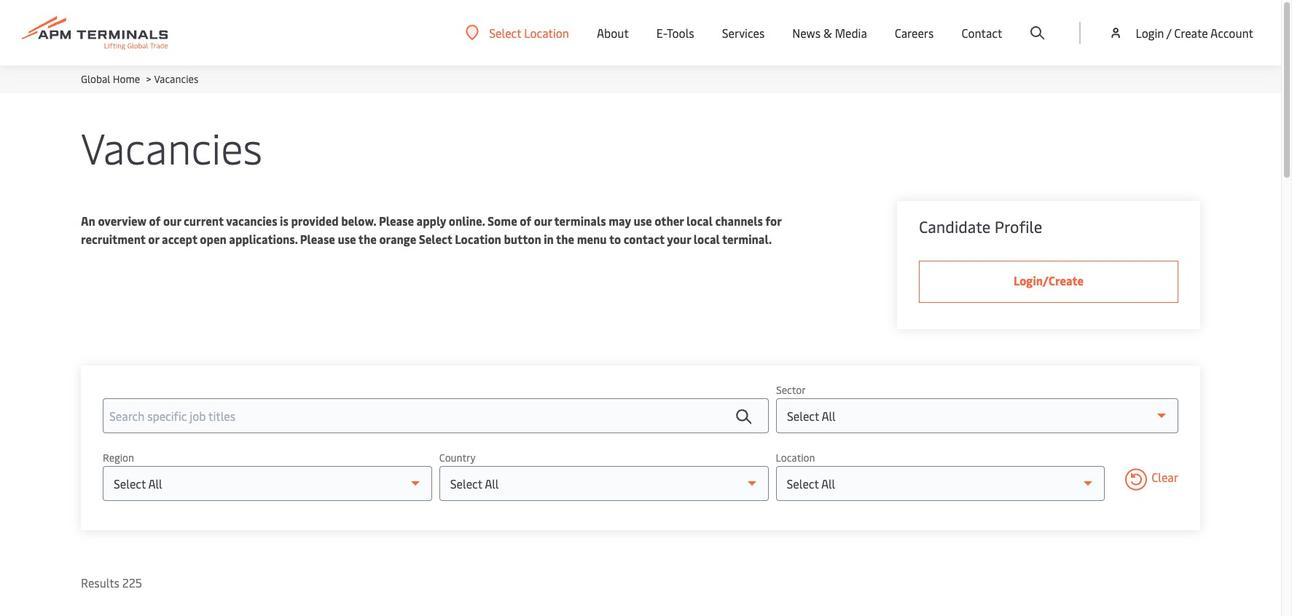 Task type: describe. For each thing, give the bounding box(es) containing it.
services button
[[722, 0, 765, 66]]

terminal.
[[722, 231, 772, 247]]

contact
[[962, 25, 1003, 41]]

is
[[280, 213, 289, 229]]

menu
[[577, 231, 607, 247]]

news & media
[[793, 25, 867, 41]]

region
[[103, 451, 134, 465]]

an overview of our current vacancies is provided below. please apply online. some of our terminals may use other local channels for recruitment or accept open applications.
[[81, 213, 782, 247]]

login / create account link
[[1109, 0, 1254, 66]]

select location
[[489, 24, 569, 40]]

clear button
[[1126, 469, 1179, 493]]

home
[[113, 72, 140, 86]]

0 vertical spatial select
[[489, 24, 521, 40]]

select location button
[[466, 24, 569, 40]]

open
[[200, 231, 226, 247]]

contact
[[624, 231, 665, 247]]

0 horizontal spatial use
[[338, 231, 356, 247]]

2 of from the left
[[520, 213, 532, 229]]

please use the orange select location button in the menu to contact your local terminal.
[[300, 231, 772, 247]]

1 vertical spatial location
[[455, 231, 501, 247]]

/
[[1167, 25, 1172, 41]]

candidate
[[919, 216, 991, 238]]

other
[[655, 213, 684, 229]]

applications.
[[229, 231, 298, 247]]

1 our from the left
[[163, 213, 181, 229]]

button
[[504, 231, 541, 247]]

about
[[597, 25, 629, 41]]

1 horizontal spatial location
[[524, 24, 569, 40]]

login / create account
[[1136, 25, 1254, 41]]

global home link
[[81, 72, 140, 86]]

candidate profile
[[919, 216, 1043, 238]]

terminals
[[554, 213, 606, 229]]

1 vertical spatial local
[[694, 231, 720, 247]]

global home > vacancies
[[81, 72, 199, 86]]

e-tools
[[657, 25, 694, 41]]

sector
[[776, 383, 806, 397]]

vacancies
[[226, 213, 277, 229]]

0 horizontal spatial please
[[300, 231, 335, 247]]

&
[[824, 25, 832, 41]]

an
[[81, 213, 95, 229]]

login
[[1136, 25, 1164, 41]]

0 vertical spatial vacancies
[[154, 72, 199, 86]]

for
[[766, 213, 782, 229]]

1 vertical spatial vacancies
[[81, 118, 262, 176]]

or
[[148, 231, 159, 247]]

please inside an overview of our current vacancies is provided below. please apply online. some of our terminals may use other local channels for recruitment or accept open applications.
[[379, 213, 414, 229]]

1 vertical spatial select
[[419, 231, 452, 247]]

below.
[[341, 213, 376, 229]]



Task type: vqa. For each thing, say whether or not it's contained in the screenshot.
1st our
yes



Task type: locate. For each thing, give the bounding box(es) containing it.
our up in
[[534, 213, 552, 229]]

the down the below.
[[359, 231, 377, 247]]

channels
[[715, 213, 763, 229]]

0 vertical spatial local
[[687, 213, 713, 229]]

use up contact
[[634, 213, 652, 229]]

text search text field
[[103, 399, 769, 434]]

1 horizontal spatial select
[[489, 24, 521, 40]]

results
[[81, 575, 119, 591]]

e-
[[657, 25, 667, 41]]

location left about
[[524, 24, 569, 40]]

1 vertical spatial please
[[300, 231, 335, 247]]

login/create link
[[919, 261, 1179, 303]]

1 horizontal spatial please
[[379, 213, 414, 229]]

the
[[359, 231, 377, 247], [556, 231, 574, 247]]

0 vertical spatial use
[[634, 213, 652, 229]]

use
[[634, 213, 652, 229], [338, 231, 356, 247]]

0 horizontal spatial the
[[359, 231, 377, 247]]

local right your
[[694, 231, 720, 247]]

please
[[379, 213, 414, 229], [300, 231, 335, 247]]

in
[[544, 231, 554, 247]]

the right in
[[556, 231, 574, 247]]

your
[[667, 231, 691, 247]]

1 vertical spatial use
[[338, 231, 356, 247]]

vacancies down >
[[81, 118, 262, 176]]

may
[[609, 213, 631, 229]]

tools
[[667, 25, 694, 41]]

use inside an overview of our current vacancies is provided below. please apply online. some of our terminals may use other local channels for recruitment or accept open applications.
[[634, 213, 652, 229]]

0 vertical spatial location
[[524, 24, 569, 40]]

use down the below.
[[338, 231, 356, 247]]

e-tools button
[[657, 0, 694, 66]]

vacancies right >
[[154, 72, 199, 86]]

of up button
[[520, 213, 532, 229]]

apply
[[417, 213, 446, 229]]

0 horizontal spatial select
[[419, 231, 452, 247]]

2 horizontal spatial location
[[776, 451, 815, 465]]

some
[[488, 213, 517, 229]]

provided
[[291, 213, 339, 229]]

login/create
[[1014, 273, 1084, 289]]

careers button
[[895, 0, 934, 66]]

1 horizontal spatial of
[[520, 213, 532, 229]]

select
[[489, 24, 521, 40], [419, 231, 452, 247]]

1 horizontal spatial use
[[634, 213, 652, 229]]

of
[[149, 213, 161, 229], [520, 213, 532, 229]]

create
[[1174, 25, 1208, 41]]

please up orange
[[379, 213, 414, 229]]

to
[[609, 231, 621, 247]]

our up accept
[[163, 213, 181, 229]]

results 225
[[81, 575, 142, 591]]

orange
[[379, 231, 416, 247]]

1 the from the left
[[359, 231, 377, 247]]

0 vertical spatial please
[[379, 213, 414, 229]]

2 the from the left
[[556, 231, 574, 247]]

2 our from the left
[[534, 213, 552, 229]]

overview
[[98, 213, 146, 229]]

our
[[163, 213, 181, 229], [534, 213, 552, 229]]

recruitment
[[81, 231, 146, 247]]

contact button
[[962, 0, 1003, 66]]

country
[[439, 451, 476, 465]]

0 horizontal spatial location
[[455, 231, 501, 247]]

0 horizontal spatial of
[[149, 213, 161, 229]]

accept
[[162, 231, 197, 247]]

location
[[524, 24, 569, 40], [455, 231, 501, 247], [776, 451, 815, 465]]

services
[[722, 25, 765, 41]]

of up or
[[149, 213, 161, 229]]

current
[[184, 213, 224, 229]]

location down sector
[[776, 451, 815, 465]]

location down the online.
[[455, 231, 501, 247]]

online.
[[449, 213, 485, 229]]

0 horizontal spatial our
[[163, 213, 181, 229]]

news
[[793, 25, 821, 41]]

local inside an overview of our current vacancies is provided below. please apply online. some of our terminals may use other local channels for recruitment or accept open applications.
[[687, 213, 713, 229]]

about button
[[597, 0, 629, 66]]

news & media button
[[793, 0, 867, 66]]

2 vertical spatial location
[[776, 451, 815, 465]]

>
[[146, 72, 151, 86]]

account
[[1211, 25, 1254, 41]]

local
[[687, 213, 713, 229], [694, 231, 720, 247]]

1 horizontal spatial our
[[534, 213, 552, 229]]

profile
[[995, 216, 1043, 238]]

global
[[81, 72, 110, 86]]

225
[[122, 575, 142, 591]]

careers
[[895, 25, 934, 41]]

clear
[[1152, 469, 1179, 485]]

media
[[835, 25, 867, 41]]

1 of from the left
[[149, 213, 161, 229]]

please down provided at the top left of page
[[300, 231, 335, 247]]

local up your
[[687, 213, 713, 229]]

1 horizontal spatial the
[[556, 231, 574, 247]]

vacancies
[[154, 72, 199, 86], [81, 118, 262, 176]]



